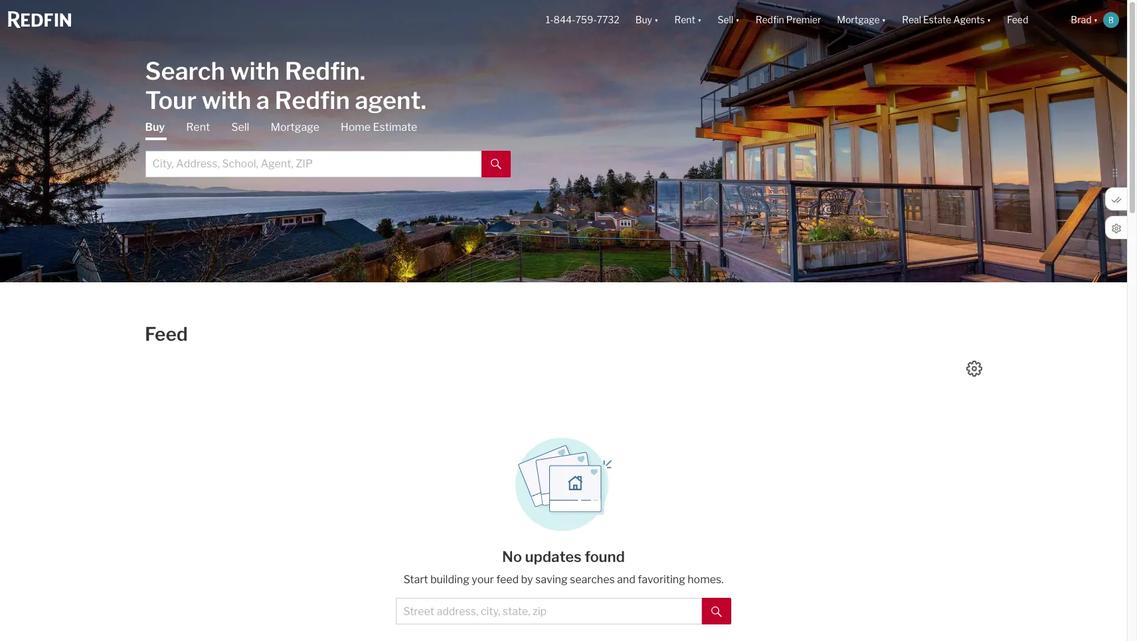 Task type: describe. For each thing, give the bounding box(es) containing it.
homes.
[[688, 574, 724, 586]]

no
[[503, 548, 522, 566]]

searches
[[570, 574, 615, 586]]

1-844-759-7732
[[546, 14, 620, 26]]

brad
[[1072, 14, 1092, 26]]

rent ▾ button
[[667, 0, 710, 40]]

user photo image
[[1104, 12, 1120, 28]]

mortgage for mortgage
[[271, 121, 320, 133]]

sell link
[[231, 120, 250, 135]]

1-
[[546, 14, 554, 26]]

start
[[404, 574, 428, 586]]

mortgage ▾
[[838, 14, 887, 26]]

home estimate
[[341, 121, 418, 133]]

buy for buy ▾
[[636, 14, 653, 26]]

feed button
[[1000, 0, 1064, 40]]

1-844-759-7732 link
[[546, 14, 620, 26]]

home estimate link
[[341, 120, 418, 135]]

redfin inside button
[[756, 14, 785, 26]]

buy ▾
[[636, 14, 659, 26]]

rent ▾
[[675, 14, 702, 26]]

rent for rent ▾
[[675, 14, 696, 26]]

and
[[617, 574, 636, 586]]

sell ▾ button
[[718, 0, 740, 40]]

rent for rent
[[186, 121, 210, 133]]

buy link
[[145, 120, 165, 140]]

redfin premier button
[[748, 0, 830, 40]]

search with redfin. tour with a redfin agent.
[[145, 56, 427, 115]]

feed inside button
[[1008, 14, 1029, 26]]

found
[[585, 548, 625, 566]]

feed
[[497, 574, 519, 586]]

favoriting
[[638, 574, 686, 586]]

start building your feed by saving searches and favoriting homes.
[[404, 574, 724, 586]]

sell for sell
[[231, 121, 250, 133]]

▾ for brad ▾
[[1094, 14, 1099, 26]]

your
[[472, 574, 494, 586]]

7732
[[597, 14, 620, 26]]

brad ▾
[[1072, 14, 1099, 26]]

search
[[145, 56, 225, 85]]

agent.
[[355, 85, 427, 115]]

mortgage ▾ button
[[830, 0, 895, 40]]

▾ for mortgage ▾
[[882, 14, 887, 26]]

agents
[[954, 14, 986, 26]]

▾ inside dropdown button
[[988, 14, 992, 26]]

submit search image
[[712, 607, 722, 617]]



Task type: locate. For each thing, give the bounding box(es) containing it.
0 horizontal spatial buy
[[145, 121, 165, 133]]

▾ left rent ▾
[[655, 14, 659, 26]]

sell ▾ button
[[710, 0, 748, 40]]

rent inside dropdown button
[[675, 14, 696, 26]]

1 vertical spatial rent
[[186, 121, 210, 133]]

3 ▾ from the left
[[736, 14, 740, 26]]

sell inside dropdown button
[[718, 14, 734, 26]]

▾ left sell ▾
[[698, 14, 702, 26]]

▾
[[655, 14, 659, 26], [698, 14, 702, 26], [736, 14, 740, 26], [882, 14, 887, 26], [988, 14, 992, 26], [1094, 14, 1099, 26]]

Street address, city, state, zip search field
[[396, 598, 702, 625]]

0 horizontal spatial sell
[[231, 121, 250, 133]]

0 vertical spatial mortgage
[[838, 14, 880, 26]]

1 horizontal spatial sell
[[718, 14, 734, 26]]

1 vertical spatial redfin
[[275, 85, 350, 115]]

mortgage for mortgage ▾
[[838, 14, 880, 26]]

updates
[[525, 548, 582, 566]]

redfin.
[[285, 56, 366, 85]]

844-
[[554, 14, 576, 26]]

0 horizontal spatial rent
[[186, 121, 210, 133]]

tab list containing buy
[[145, 120, 511, 177]]

with
[[230, 56, 280, 85], [202, 85, 251, 115]]

mortgage left "real" in the top right of the page
[[838, 14, 880, 26]]

▾ for sell ▾
[[736, 14, 740, 26]]

5 ▾ from the left
[[988, 14, 992, 26]]

rent link
[[186, 120, 210, 135]]

0 horizontal spatial redfin
[[275, 85, 350, 115]]

by
[[521, 574, 533, 586]]

real
[[903, 14, 922, 26]]

▾ left "real" in the top right of the page
[[882, 14, 887, 26]]

buy ▾ button
[[636, 0, 659, 40]]

submit search image
[[491, 159, 501, 170]]

feed
[[1008, 14, 1029, 26], [145, 323, 188, 346]]

759-
[[576, 14, 597, 26]]

sell right rent link
[[231, 121, 250, 133]]

1 horizontal spatial buy
[[636, 14, 653, 26]]

mortgage link
[[271, 120, 320, 135]]

redfin inside search with redfin. tour with a redfin agent.
[[275, 85, 350, 115]]

building
[[431, 574, 470, 586]]

saving
[[536, 574, 568, 586]]

premier
[[787, 14, 822, 26]]

▾ for rent ▾
[[698, 14, 702, 26]]

buy right "7732"
[[636, 14, 653, 26]]

0 vertical spatial redfin
[[756, 14, 785, 26]]

buy inside dropdown button
[[636, 14, 653, 26]]

buy down tour
[[145, 121, 165, 133]]

sell right rent ▾
[[718, 14, 734, 26]]

1 horizontal spatial rent
[[675, 14, 696, 26]]

4 ▾ from the left
[[882, 14, 887, 26]]

mortgage inside dropdown button
[[838, 14, 880, 26]]

6 ▾ from the left
[[1094, 14, 1099, 26]]

real estate agents ▾
[[903, 14, 992, 26]]

rent ▾ button
[[675, 0, 702, 40]]

▾ right "brad"
[[1094, 14, 1099, 26]]

buy for buy
[[145, 121, 165, 133]]

rent down tour
[[186, 121, 210, 133]]

rent inside tab list
[[186, 121, 210, 133]]

1 vertical spatial buy
[[145, 121, 165, 133]]

a
[[256, 85, 270, 115]]

home
[[341, 121, 371, 133]]

tour
[[145, 85, 197, 115]]

tab list
[[145, 120, 511, 177]]

0 vertical spatial buy
[[636, 14, 653, 26]]

0 horizontal spatial feed
[[145, 323, 188, 346]]

sell
[[718, 14, 734, 26], [231, 121, 250, 133]]

mortgage up city, address, school, agent, zip search field
[[271, 121, 320, 133]]

1 vertical spatial mortgage
[[271, 121, 320, 133]]

redfin up mortgage link
[[275, 85, 350, 115]]

estate
[[924, 14, 952, 26]]

mortgage
[[838, 14, 880, 26], [271, 121, 320, 133]]

buy ▾ button
[[628, 0, 667, 40]]

redfin premier
[[756, 14, 822, 26]]

1 horizontal spatial mortgage
[[838, 14, 880, 26]]

mortgage ▾ button
[[838, 0, 887, 40]]

1 ▾ from the left
[[655, 14, 659, 26]]

no updates found
[[503, 548, 625, 566]]

redfin
[[756, 14, 785, 26], [275, 85, 350, 115]]

1 horizontal spatial redfin
[[756, 14, 785, 26]]

real estate agents ▾ button
[[895, 0, 1000, 40]]

estimate
[[373, 121, 418, 133]]

0 vertical spatial sell
[[718, 14, 734, 26]]

2 ▾ from the left
[[698, 14, 702, 26]]

1 horizontal spatial feed
[[1008, 14, 1029, 26]]

redfin left premier
[[756, 14, 785, 26]]

0 horizontal spatial mortgage
[[271, 121, 320, 133]]

buy
[[636, 14, 653, 26], [145, 121, 165, 133]]

0 vertical spatial feed
[[1008, 14, 1029, 26]]

▾ for buy ▾
[[655, 14, 659, 26]]

sell ▾
[[718, 14, 740, 26]]

▾ right rent ▾
[[736, 14, 740, 26]]

real estate agents ▾ link
[[903, 0, 992, 40]]

1 vertical spatial sell
[[231, 121, 250, 133]]

rent
[[675, 14, 696, 26], [186, 121, 210, 133]]

rent right buy ▾
[[675, 14, 696, 26]]

0 vertical spatial rent
[[675, 14, 696, 26]]

▾ right agents on the top of the page
[[988, 14, 992, 26]]

sell for sell ▾
[[718, 14, 734, 26]]

City, Address, School, Agent, ZIP search field
[[145, 151, 482, 177]]

1 vertical spatial feed
[[145, 323, 188, 346]]



Task type: vqa. For each thing, say whether or not it's contained in the screenshot.
'Tour'
yes



